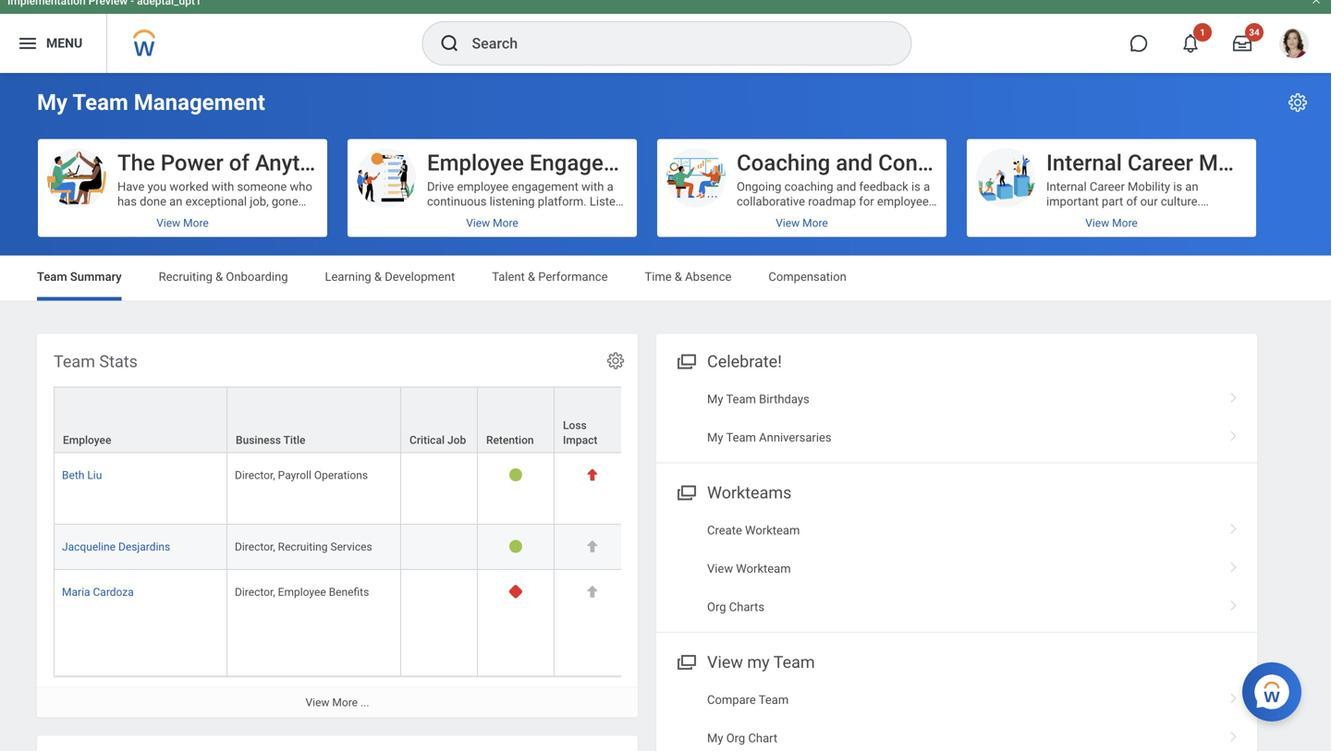 Task type: locate. For each thing, give the bounding box(es) containing it.
& left onboarding
[[216, 270, 223, 284]]

view
[[707, 562, 733, 576], [707, 653, 743, 672], [306, 697, 330, 709]]

list for workteams
[[656, 512, 1258, 627]]

director,
[[235, 469, 275, 482], [235, 541, 275, 554], [235, 586, 275, 599]]

business title column header
[[227, 387, 401, 455]]

2 chevron right image from the top
[[1222, 687, 1246, 705]]

employee
[[427, 150, 524, 176], [63, 434, 111, 447], [278, 586, 326, 599]]

0 vertical spatial chevron right image
[[1222, 386, 1246, 405]]

recruiting up director, employee benefits
[[278, 541, 328, 554]]

workteam for view workteam
[[736, 562, 791, 576]]

org charts
[[707, 600, 765, 614]]

view left more
[[306, 697, 330, 709]]

performance
[[538, 270, 608, 284]]

jacqueline
[[62, 541, 116, 554]]

1 row from the top
[[54, 387, 1331, 455]]

menu group image left my
[[673, 649, 698, 674]]

workteams
[[707, 484, 792, 503]]

2 vertical spatial employee
[[278, 586, 326, 599]]

team summary
[[37, 270, 122, 284]]

org left chart
[[727, 732, 745, 746]]

Search Workday  search field
[[472, 23, 873, 64]]

2 list from the top
[[656, 512, 1258, 627]]

learning
[[325, 270, 371, 284]]

menu group image left workteams
[[673, 479, 698, 504]]

1 vertical spatial director,
[[235, 541, 275, 554]]

impact
[[563, 434, 598, 447]]

main content containing my team management
[[0, 73, 1331, 752]]

anniversaries
[[759, 431, 832, 445]]

menu
[[46, 36, 83, 51]]

my team anniversaries link
[[656, 419, 1258, 457]]

business title
[[236, 434, 306, 447]]

& right talent
[[528, 270, 535, 284]]

this worker has low retention risk. image
[[509, 468, 523, 482]]

anytime
[[255, 150, 337, 176]]

5 chevron right image from the top
[[1222, 725, 1246, 744]]

list for celebrate!
[[656, 381, 1258, 457]]

power
[[161, 150, 224, 176]]

1 director, from the top
[[235, 469, 275, 482]]

&
[[216, 270, 223, 284], [374, 270, 382, 284], [528, 270, 535, 284], [675, 270, 682, 284]]

charts
[[729, 600, 765, 614]]

team down view my team
[[759, 693, 789, 707]]

chevron right image inside compare team link
[[1222, 687, 1246, 705]]

view workteam
[[707, 562, 791, 576]]

operations
[[314, 469, 368, 482]]

1 vertical spatial menu group image
[[673, 649, 698, 674]]

employee column header
[[54, 387, 227, 455]]

beth
[[62, 469, 84, 482]]

2 row from the top
[[54, 454, 1331, 525]]

development
[[385, 270, 455, 284]]

2 cell from the top
[[401, 525, 478, 570]]

0 vertical spatial director,
[[235, 469, 275, 482]]

employee for employee
[[63, 434, 111, 447]]

0 horizontal spatial recruiting
[[159, 270, 213, 284]]

1 vertical spatial view
[[707, 653, 743, 672]]

3 list from the top
[[656, 681, 1258, 752]]

1 chevron right image from the top
[[1222, 386, 1246, 405]]

time & absence
[[645, 270, 732, 284]]

& right learning
[[374, 270, 382, 284]]

row containing jacqueline desjardins
[[54, 525, 1331, 570]]

2 director, from the top
[[235, 541, 275, 554]]

main content
[[0, 73, 1331, 752]]

org left charts
[[707, 600, 726, 614]]

3 director, from the top
[[235, 586, 275, 599]]

1 menu group image from the top
[[673, 479, 698, 504]]

compensation
[[769, 270, 847, 284]]

1 vertical spatial chevron right image
[[1222, 687, 1246, 705]]

critical job column header
[[401, 387, 478, 455]]

chevron right image
[[1222, 386, 1246, 405], [1222, 687, 1246, 705]]

employee for employee engagement
[[427, 150, 524, 176]]

0 vertical spatial menu group image
[[673, 479, 698, 504]]

workteam down workteams
[[745, 524, 800, 538]]

3 cell from the top
[[401, 570, 478, 677]]

of
[[229, 150, 250, 176]]

stats
[[99, 352, 138, 372]]

& right time
[[675, 270, 682, 284]]

4 chevron right image from the top
[[1222, 594, 1246, 612]]

tab list containing team summary
[[18, 257, 1313, 301]]

recruiting
[[159, 270, 213, 284], [278, 541, 328, 554]]

2 horizontal spatial employee
[[427, 150, 524, 176]]

view more ...
[[306, 697, 369, 709]]

the loss of this employee would be catastrophic or critical to the organization. image
[[586, 468, 600, 482]]

chevron right image
[[1222, 424, 1246, 443], [1222, 517, 1246, 536], [1222, 556, 1246, 574], [1222, 594, 1246, 612], [1222, 725, 1246, 744]]

employee engagement button
[[348, 139, 655, 237]]

cell
[[401, 454, 478, 525], [401, 525, 478, 570], [401, 570, 478, 677]]

2 vertical spatial director,
[[235, 586, 275, 599]]

director, down the director, recruiting services
[[235, 586, 275, 599]]

employee engagement
[[427, 150, 655, 176]]

0 vertical spatial view
[[707, 562, 733, 576]]

view down create
[[707, 562, 733, 576]]

management
[[134, 89, 265, 116]]

director, down business
[[235, 469, 275, 482]]

my down compare
[[707, 732, 724, 746]]

time
[[645, 270, 672, 284]]

mobility
[[1199, 150, 1279, 176]]

3 row from the top
[[54, 525, 1331, 570]]

close environment banner image
[[1311, 0, 1322, 6]]

loss
[[563, 419, 587, 432]]

0 vertical spatial employee
[[427, 150, 524, 176]]

1 horizontal spatial employee
[[278, 586, 326, 599]]

services
[[331, 541, 372, 554]]

list containing create workteam
[[656, 512, 1258, 627]]

& for learning
[[374, 270, 382, 284]]

2 & from the left
[[374, 270, 382, 284]]

create
[[707, 524, 742, 538]]

my for my team birthdays
[[707, 393, 724, 406]]

chevron right image inside org charts link
[[1222, 594, 1246, 612]]

director, up director, employee benefits
[[235, 541, 275, 554]]

workteam down create workteam at the bottom right of page
[[736, 562, 791, 576]]

1 list from the top
[[656, 381, 1258, 457]]

3 chevron right image from the top
[[1222, 556, 1246, 574]]

my down celebrate! at the top right
[[707, 393, 724, 406]]

employee inside button
[[427, 150, 524, 176]]

cardoza
[[93, 586, 134, 599]]

jacqueline desjardins
[[62, 541, 170, 554]]

career
[[1128, 150, 1194, 176]]

title
[[284, 434, 306, 447]]

team
[[72, 89, 128, 116], [37, 270, 67, 284], [54, 352, 95, 372], [726, 393, 756, 406], [726, 431, 756, 445], [774, 653, 815, 672], [759, 693, 789, 707]]

1 & from the left
[[216, 270, 223, 284]]

my for my team anniversaries
[[707, 431, 724, 445]]

maria cardoza
[[62, 586, 134, 599]]

beth liu
[[62, 469, 102, 482]]

view for view more ...
[[306, 697, 330, 709]]

org
[[707, 600, 726, 614], [727, 732, 745, 746]]

3 & from the left
[[528, 270, 535, 284]]

the power of anytime feedback button
[[38, 139, 438, 237]]

view inside team stats element
[[306, 697, 330, 709]]

view workteam link
[[656, 550, 1258, 588]]

4 & from the left
[[675, 270, 682, 284]]

my
[[37, 89, 68, 116], [707, 393, 724, 406], [707, 431, 724, 445], [707, 732, 724, 746]]

the power of anytime feedback
[[117, 150, 438, 176]]

1 vertical spatial recruiting
[[278, 541, 328, 554]]

menu group image
[[673, 348, 698, 373]]

cell left this worker has low retention risk. image
[[401, 525, 478, 570]]

1 horizontal spatial recruiting
[[278, 541, 328, 554]]

2 vertical spatial view
[[306, 697, 330, 709]]

1 vertical spatial workteam
[[736, 562, 791, 576]]

internal
[[1047, 150, 1122, 176]]

view inside "list"
[[707, 562, 733, 576]]

view more ... link
[[37, 687, 638, 718]]

row containing maria cardoza
[[54, 570, 1331, 677]]

2 vertical spatial list
[[656, 681, 1258, 752]]

4 row from the top
[[54, 570, 1331, 677]]

0 vertical spatial list
[[656, 381, 1258, 457]]

my down menu dropdown button
[[37, 89, 68, 116]]

1 vertical spatial employee
[[63, 434, 111, 447]]

chevron right image for celebrate!
[[1222, 386, 1246, 405]]

tab list inside main content
[[18, 257, 1313, 301]]

loss impact button
[[555, 388, 631, 453]]

director, payroll operations
[[235, 469, 368, 482]]

list containing compare team
[[656, 681, 1258, 752]]

my org chart link
[[656, 720, 1258, 752]]

employee button
[[55, 388, 227, 453]]

loss impact
[[563, 419, 598, 447]]

chevron right image inside my org chart link
[[1222, 725, 1246, 744]]

tab list
[[18, 257, 1313, 301]]

1 cell from the top
[[401, 454, 478, 525]]

2 chevron right image from the top
[[1222, 517, 1246, 536]]

director, recruiting services
[[235, 541, 372, 554]]

list containing my team birthdays
[[656, 381, 1258, 457]]

more
[[332, 697, 358, 709]]

cell down "critical job"
[[401, 454, 478, 525]]

menu group image
[[673, 479, 698, 504], [673, 649, 698, 674]]

recruiting left onboarding
[[159, 270, 213, 284]]

row
[[54, 387, 1331, 455], [54, 454, 1331, 525], [54, 525, 1331, 570], [54, 570, 1331, 677]]

absence
[[685, 270, 732, 284]]

notifications large image
[[1182, 34, 1200, 53]]

0 horizontal spatial employee
[[63, 434, 111, 447]]

chevron right image for view my team
[[1222, 687, 1246, 705]]

0 vertical spatial workteam
[[745, 524, 800, 538]]

view left my
[[707, 653, 743, 672]]

2 menu group image from the top
[[673, 649, 698, 674]]

cell left 'this worker has a high retention risk - immediate action needed.' image
[[401, 570, 478, 677]]

list
[[656, 381, 1258, 457], [656, 512, 1258, 627], [656, 681, 1258, 752]]

chevron right image inside my team birthdays link
[[1222, 386, 1246, 405]]

1 chevron right image from the top
[[1222, 424, 1246, 443]]

chevron right image inside my team anniversaries link
[[1222, 424, 1246, 443]]

chevron right image inside "view workteam" link
[[1222, 556, 1246, 574]]

my down 'my team birthdays'
[[707, 431, 724, 445]]

1 vertical spatial list
[[656, 512, 1258, 627]]

employee inside popup button
[[63, 434, 111, 447]]

recruiting & onboarding
[[159, 270, 288, 284]]

my
[[747, 653, 770, 672]]

chevron right image for workteams
[[1222, 556, 1246, 574]]



Task type: vqa. For each thing, say whether or not it's contained in the screenshot.
Employee column header
yes



Task type: describe. For each thing, give the bounding box(es) containing it.
birthdays
[[759, 393, 810, 406]]

learning & development
[[325, 270, 455, 284]]

view for view my team
[[707, 653, 743, 672]]

justify image
[[17, 32, 39, 55]]

menu group image for workteams
[[673, 479, 698, 504]]

team left summary
[[37, 270, 67, 284]]

my team birthdays
[[707, 393, 810, 406]]

the loss of this employee would be moderate or significant to the organization. image
[[586, 540, 600, 554]]

search image
[[439, 32, 461, 55]]

critical
[[410, 434, 445, 447]]

compare team
[[707, 693, 789, 707]]

cell for director, employee benefits
[[401, 570, 478, 677]]

& for talent
[[528, 270, 535, 284]]

row containing loss impact
[[54, 387, 1331, 455]]

internal career mobility button
[[967, 139, 1279, 237]]

director, for director, employee benefits
[[235, 586, 275, 599]]

retention
[[486, 434, 534, 447]]

chevron right image for celebrate!
[[1222, 424, 1246, 443]]

engagement
[[530, 150, 655, 176]]

cell for director, recruiting services
[[401, 525, 478, 570]]

celebrate!
[[707, 352, 782, 372]]

view my team
[[707, 653, 815, 672]]

create workteam
[[707, 524, 800, 538]]

recruiting inside row
[[278, 541, 328, 554]]

1 button
[[1171, 23, 1212, 64]]

liu
[[87, 469, 102, 482]]

inbox large image
[[1233, 34, 1252, 53]]

0 vertical spatial recruiting
[[159, 270, 213, 284]]

job
[[448, 434, 466, 447]]

chevron right image inside create workteam link
[[1222, 517, 1246, 536]]

...
[[361, 697, 369, 709]]

my team anniversaries
[[707, 431, 832, 445]]

34
[[1249, 27, 1260, 38]]

view for view workteam
[[707, 562, 733, 576]]

critical job button
[[401, 388, 477, 453]]

menu button
[[0, 14, 107, 73]]

feedback
[[342, 150, 438, 176]]

team down menu
[[72, 89, 128, 116]]

menu banner
[[0, 0, 1331, 73]]

the loss of this employee would be moderate or significant to the organization. image
[[586, 585, 600, 599]]

list for view my team
[[656, 681, 1258, 752]]

team left stats
[[54, 352, 95, 372]]

summary
[[70, 270, 122, 284]]

benefits
[[329, 586, 369, 599]]

& for time
[[675, 270, 682, 284]]

& for recruiting
[[216, 270, 223, 284]]

this worker has a high retention risk - immediate action needed. image
[[509, 585, 523, 599]]

team stats element
[[37, 334, 1331, 718]]

chevron right image for view my team
[[1222, 725, 1246, 744]]

chart
[[748, 732, 778, 746]]

my org chart
[[707, 732, 778, 746]]

configure team stats image
[[606, 351, 626, 371]]

internal career mobility
[[1047, 150, 1279, 176]]

critical job
[[410, 434, 466, 447]]

director, for director, payroll operations
[[235, 469, 275, 482]]

1 vertical spatial org
[[727, 732, 745, 746]]

workteam for create workteam
[[745, 524, 800, 538]]

team down 'my team birthdays'
[[726, 431, 756, 445]]

row containing beth liu
[[54, 454, 1331, 525]]

menu group image for view my team
[[673, 649, 698, 674]]

director, for director, recruiting services
[[235, 541, 275, 554]]

my for my team management
[[37, 89, 68, 116]]

cell for director, payroll operations
[[401, 454, 478, 525]]

talent & performance
[[492, 270, 608, 284]]

my team birthdays link
[[656, 381, 1258, 419]]

retention column header
[[478, 387, 555, 455]]

34 button
[[1222, 23, 1264, 64]]

1
[[1200, 27, 1206, 38]]

team down celebrate! at the top right
[[726, 393, 756, 406]]

desjardins
[[118, 541, 170, 554]]

talent
[[492, 270, 525, 284]]

maria
[[62, 586, 90, 599]]

team right my
[[774, 653, 815, 672]]

configure this page image
[[1287, 92, 1309, 114]]

compare team link
[[656, 681, 1258, 720]]

director, employee benefits
[[235, 586, 369, 599]]

payroll
[[278, 469, 312, 482]]

business
[[236, 434, 281, 447]]

this worker has low retention risk. image
[[509, 540, 523, 554]]

jacqueline desjardins link
[[62, 537, 170, 554]]

profile logan mcneil image
[[1280, 29, 1309, 62]]

compare
[[707, 693, 756, 707]]

0 vertical spatial org
[[707, 600, 726, 614]]

team stats
[[54, 352, 138, 372]]

the
[[117, 150, 155, 176]]

maria cardoza link
[[62, 582, 134, 599]]

onboarding
[[226, 270, 288, 284]]

retention button
[[478, 388, 554, 453]]

my for my org chart
[[707, 732, 724, 746]]

org charts link
[[656, 588, 1258, 627]]

beth liu link
[[62, 466, 102, 482]]

my team management
[[37, 89, 265, 116]]

business title button
[[227, 388, 400, 453]]

create workteam link
[[656, 512, 1258, 550]]



